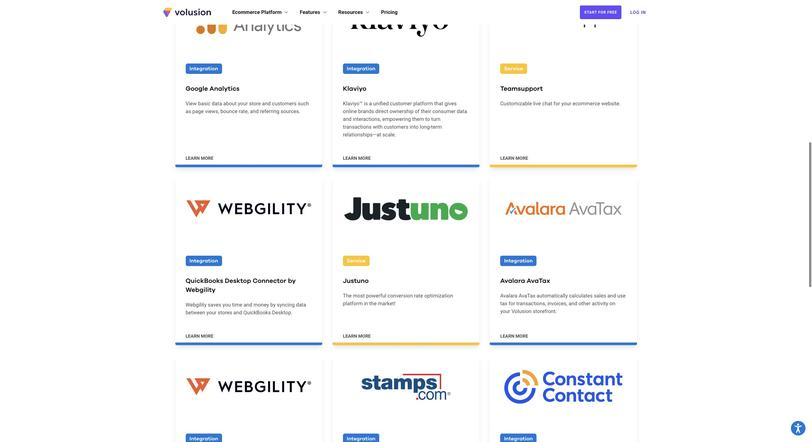 Task type: describe. For each thing, give the bounding box(es) containing it.
with
[[373, 124, 383, 130]]

learn more button for avalara avatax
[[501, 333, 528, 340]]

avalara avatax automatically calculates sales and use tax for transactions, invoices, and other activity on your volusion storefront.
[[501, 293, 626, 315]]

views,
[[205, 108, 219, 114]]

automatically
[[537, 293, 568, 299]]

most
[[353, 293, 365, 299]]

platform inside the most powerful conversion rate optimization platform in the market!
[[343, 301, 363, 307]]

quickbooks online connector by webgility image
[[175, 356, 322, 418]]

ecommerce
[[232, 9, 260, 15]]

customizable
[[501, 100, 532, 107]]

rate,
[[239, 108, 249, 114]]

empowering
[[383, 116, 411, 122]]

by inside quickbooks desktop connector by webgility
[[288, 278, 296, 284]]

3 integration link from the left
[[490, 356, 637, 442]]

learn for teamsupport
[[501, 156, 515, 161]]

brands
[[358, 108, 374, 114]]

invoices,
[[548, 301, 568, 307]]

a
[[369, 101, 372, 107]]

and inside klaviyo™ is a unified customer platform that gives online brands direct ownership of their consumer data and interactions, empowering them to turn transactions with customers into long-term relationships—at scale.
[[343, 116, 352, 122]]

klaviyo™ is a unified customer platform that gives online brands direct ownership of their consumer data and interactions, empowering them to turn transactions with customers into long-term relationships—at scale.
[[343, 101, 467, 138]]

learn for avalara avatax
[[501, 334, 515, 339]]

quickbooks inside webgility saves you time and money by syncing data between your stores and quickbooks desktop.
[[243, 310, 271, 316]]

justuno
[[343, 278, 369, 284]]

learn more button for quickbooks desktop connector by webgility
[[186, 333, 214, 340]]

optimization
[[425, 293, 453, 299]]

connector
[[253, 278, 287, 284]]

store
[[249, 100, 261, 107]]

desktop
[[225, 278, 251, 284]]

rate
[[414, 293, 423, 299]]

transactions
[[343, 124, 372, 130]]

about
[[223, 100, 237, 107]]

powerful
[[366, 293, 387, 299]]

log
[[631, 10, 640, 15]]

is
[[364, 101, 368, 107]]

and down time
[[234, 310, 242, 316]]

learn more button for teamsupport
[[501, 155, 528, 162]]

for inside avalara avatax automatically calculates sales and use tax for transactions, invoices, and other activity on your volusion storefront.
[[509, 301, 515, 307]]

open accessibe: accessibility options, statement and help image
[[795, 424, 802, 433]]

learn more button for google analytics
[[186, 155, 214, 162]]

of
[[415, 108, 420, 114]]

the
[[343, 293, 352, 299]]

learn more for avalara avatax
[[501, 334, 528, 339]]

other
[[579, 301, 591, 307]]

syncing
[[277, 302, 295, 308]]

unified
[[373, 101, 389, 107]]

activity
[[592, 301, 609, 307]]

consumer
[[433, 108, 456, 114]]

the most powerful conversion rate optimization platform in the market!
[[343, 293, 453, 307]]

scale.
[[383, 132, 396, 138]]

features button
[[300, 8, 328, 16]]

learn more button for klaviyo
[[343, 155, 371, 162]]

stores
[[218, 310, 232, 316]]

ecommerce platform
[[232, 9, 282, 15]]

view
[[186, 100, 197, 107]]

in
[[364, 301, 368, 307]]

your right chat
[[562, 100, 572, 107]]

time
[[232, 302, 242, 308]]

features
[[300, 9, 320, 15]]

avatax for avalara avatax
[[527, 278, 551, 284]]

their
[[421, 108, 431, 114]]

page
[[192, 108, 204, 114]]

direct
[[376, 108, 389, 114]]

and up on
[[608, 293, 616, 299]]

into
[[410, 124, 419, 130]]

avalara for avalara avatax automatically calculates sales and use tax for transactions, invoices, and other activity on your volusion storefront.
[[501, 293, 518, 299]]

learn more for quickbooks desktop connector by webgility
[[186, 334, 214, 339]]

pricing
[[381, 9, 398, 15]]

avalara avatax
[[501, 278, 551, 284]]

avalara for avalara avatax
[[501, 278, 525, 284]]

for
[[599, 10, 607, 15]]

them
[[412, 116, 424, 122]]

free
[[608, 10, 617, 15]]

1 horizontal spatial for
[[554, 100, 560, 107]]

live
[[533, 100, 541, 107]]

learn more for google analytics
[[186, 156, 214, 161]]

sales
[[594, 293, 606, 299]]

volusion
[[512, 308, 532, 315]]

customers inside view basic data about your store and customers such as page views, bounce rate, and referring sources.
[[272, 100, 297, 107]]

website.
[[602, 100, 621, 107]]

more for klaviyo
[[358, 156, 371, 161]]

in
[[641, 10, 646, 15]]

more for google analytics
[[201, 156, 214, 161]]

2 integration link from the left
[[333, 356, 480, 442]]

klaviyo image
[[333, 0, 480, 48]]

desktop.
[[272, 310, 293, 316]]

by inside webgility saves you time and money by syncing data between your stores and quickbooks desktop.
[[270, 302, 276, 308]]

klaviyo™
[[343, 101, 363, 107]]

data inside view basic data about your store and customers such as page views, bounce rate, and referring sources.
[[212, 100, 222, 107]]



Task type: vqa. For each thing, say whether or not it's contained in the screenshot.
79 "Buy Now" link
no



Task type: locate. For each thing, give the bounding box(es) containing it.
data right syncing
[[296, 302, 306, 308]]

constant contact image
[[490, 356, 637, 418]]

basic
[[198, 100, 211, 107]]

0 horizontal spatial quickbooks
[[186, 278, 223, 284]]

avatax inside avalara avatax automatically calculates sales and use tax for transactions, invoices, and other activity on your volusion storefront.
[[519, 293, 536, 299]]

0 horizontal spatial for
[[509, 301, 515, 307]]

ecommerce
[[573, 100, 600, 107]]

your inside avalara avatax automatically calculates sales and use tax for transactions, invoices, and other activity on your volusion storefront.
[[501, 308, 511, 315]]

0 horizontal spatial data
[[212, 100, 222, 107]]

1 vertical spatial customers
[[384, 124, 409, 130]]

by right money
[[270, 302, 276, 308]]

2 avalara from the top
[[501, 293, 518, 299]]

0 vertical spatial data
[[212, 100, 222, 107]]

learn more for teamsupport
[[501, 156, 528, 161]]

2 horizontal spatial data
[[457, 108, 467, 114]]

1 horizontal spatial quickbooks
[[243, 310, 271, 316]]

1 avalara from the top
[[501, 278, 525, 284]]

1 integration link from the left
[[175, 356, 322, 442]]

that
[[435, 101, 444, 107]]

teamsupport image
[[490, 0, 637, 48]]

webgility up the "saves"
[[186, 287, 216, 294]]

the
[[370, 301, 377, 307]]

quickbooks
[[186, 278, 223, 284], [243, 310, 271, 316]]

learn for klaviyo
[[343, 156, 357, 161]]

0 vertical spatial avalara
[[501, 278, 525, 284]]

on
[[610, 301, 616, 307]]

platform
[[261, 9, 282, 15]]

quickbooks desktop connector by webgility image
[[175, 178, 322, 240]]

0 horizontal spatial customers
[[272, 100, 297, 107]]

chat
[[543, 100, 553, 107]]

service for teamsupport
[[504, 66, 523, 71]]

0 vertical spatial by
[[288, 278, 296, 284]]

klaviyo
[[343, 86, 367, 92]]

learn
[[186, 156, 200, 161], [343, 156, 357, 161], [501, 156, 515, 161], [186, 334, 200, 339], [343, 334, 357, 339], [501, 334, 515, 339]]

interactions,
[[353, 116, 381, 122]]

and down online on the left of page
[[343, 116, 352, 122]]

1 vertical spatial data
[[457, 108, 467, 114]]

long-
[[420, 124, 431, 130]]

0 vertical spatial platform
[[413, 101, 433, 107]]

1 vertical spatial by
[[270, 302, 276, 308]]

service
[[504, 66, 523, 71], [347, 258, 366, 264]]

more for justuno
[[358, 334, 371, 339]]

data inside klaviyo™ is a unified customer platform that gives online brands direct ownership of their consumer data and interactions, empowering them to turn transactions with customers into long-term relationships—at scale.
[[457, 108, 467, 114]]

platform down the
[[343, 301, 363, 307]]

1 vertical spatial platform
[[343, 301, 363, 307]]

1 vertical spatial for
[[509, 301, 515, 307]]

0 horizontal spatial integration link
[[175, 356, 322, 442]]

1 vertical spatial webgility
[[186, 302, 207, 308]]

your inside view basic data about your store and customers such as page views, bounce rate, and referring sources.
[[238, 100, 248, 107]]

learn more
[[186, 156, 214, 161], [343, 156, 371, 161], [501, 156, 528, 161], [186, 334, 214, 339], [343, 334, 371, 339], [501, 334, 528, 339]]

and
[[262, 100, 271, 107], [250, 108, 259, 114], [343, 116, 352, 122], [608, 293, 616, 299], [569, 301, 578, 307], [244, 302, 252, 308], [234, 310, 242, 316]]

webgility saves you time and money by syncing data between your stores and quickbooks desktop.
[[186, 302, 306, 316]]

to
[[426, 116, 430, 122]]

and down store
[[250, 108, 259, 114]]

0 vertical spatial avatax
[[527, 278, 551, 284]]

bounce
[[221, 108, 238, 114]]

between
[[186, 310, 205, 316]]

1 horizontal spatial data
[[296, 302, 306, 308]]

0 vertical spatial customers
[[272, 100, 297, 107]]

quickbooks inside quickbooks desktop connector by webgility
[[186, 278, 223, 284]]

you
[[223, 302, 231, 308]]

1 webgility from the top
[[186, 287, 216, 294]]

webgility inside webgility saves you time and money by syncing data between your stores and quickbooks desktop.
[[186, 302, 207, 308]]

avalara
[[501, 278, 525, 284], [501, 293, 518, 299]]

log in
[[631, 10, 646, 15]]

and down calculates at bottom right
[[569, 301, 578, 307]]

webgility inside quickbooks desktop connector by webgility
[[186, 287, 216, 294]]

platform up their
[[413, 101, 433, 107]]

data right "consumer" on the top of the page
[[457, 108, 467, 114]]

1 vertical spatial avalara
[[501, 293, 518, 299]]

ecommerce platform button
[[232, 8, 290, 16]]

2 horizontal spatial integration link
[[490, 356, 637, 442]]

for right chat
[[554, 100, 560, 107]]

quickbooks up the "saves"
[[186, 278, 223, 284]]

avatax for avalara avatax automatically calculates sales and use tax for transactions, invoices, and other activity on your volusion storefront.
[[519, 293, 536, 299]]

0 horizontal spatial service
[[347, 258, 366, 264]]

start for free link
[[580, 6, 622, 19]]

for right tax
[[509, 301, 515, 307]]

such
[[298, 100, 309, 107]]

transactions,
[[517, 301, 546, 307]]

customers up sources. at top left
[[272, 100, 297, 107]]

justuno image
[[333, 178, 480, 240]]

1 vertical spatial service
[[347, 258, 366, 264]]

customizable live chat for your ecommerce website.
[[501, 100, 621, 107]]

customers inside klaviyo™ is a unified customer platform that gives online brands direct ownership of their consumer data and interactions, empowering them to turn transactions with customers into long-term relationships—at scale.
[[384, 124, 409, 130]]

0 vertical spatial webgility
[[186, 287, 216, 294]]

learn for quickbooks desktop connector by webgility
[[186, 334, 200, 339]]

avatax up automatically
[[527, 278, 551, 284]]

analytics
[[210, 86, 240, 92]]

more for avalara avatax
[[516, 334, 528, 339]]

view basic data about your store and customers such as page views, bounce rate, and referring sources.
[[186, 100, 309, 114]]

1 horizontal spatial by
[[288, 278, 296, 284]]

your down the "saves"
[[207, 310, 217, 316]]

1 horizontal spatial integration link
[[333, 356, 480, 442]]

online
[[343, 108, 357, 114]]

term
[[431, 124, 442, 130]]

start
[[585, 10, 597, 15]]

data inside webgility saves you time and money by syncing data between your stores and quickbooks desktop.
[[296, 302, 306, 308]]

for
[[554, 100, 560, 107], [509, 301, 515, 307]]

customer
[[390, 101, 412, 107]]

your inside webgility saves you time and money by syncing data between your stores and quickbooks desktop.
[[207, 310, 217, 316]]

by
[[288, 278, 296, 284], [270, 302, 276, 308]]

1 vertical spatial avatax
[[519, 293, 536, 299]]

and right time
[[244, 302, 252, 308]]

1 horizontal spatial service
[[504, 66, 523, 71]]

0 horizontal spatial platform
[[343, 301, 363, 307]]

service up justuno
[[347, 258, 366, 264]]

calculates
[[569, 293, 593, 299]]

learn for google analytics
[[186, 156, 200, 161]]

avalara inside avalara avatax automatically calculates sales and use tax for transactions, invoices, and other activity on your volusion storefront.
[[501, 293, 518, 299]]

resources button
[[338, 8, 371, 16]]

conversion
[[388, 293, 413, 299]]

your up 'rate,'
[[238, 100, 248, 107]]

quickbooks desktop connector by webgility
[[186, 278, 296, 294]]

0 horizontal spatial by
[[270, 302, 276, 308]]

integration link
[[175, 356, 322, 442], [333, 356, 480, 442], [490, 356, 637, 442]]

learn more for klaviyo
[[343, 156, 371, 161]]

quickbooks down money
[[243, 310, 271, 316]]

gives
[[445, 101, 457, 107]]

learn for justuno
[[343, 334, 357, 339]]

avalara avatax image
[[490, 178, 637, 240]]

more for teamsupport
[[516, 156, 528, 161]]

sources.
[[281, 108, 301, 114]]

platform inside klaviyo™ is a unified customer platform that gives online brands direct ownership of their consumer data and interactions, empowering them to turn transactions with customers into long-term relationships—at scale.
[[413, 101, 433, 107]]

google analytics image
[[175, 0, 322, 48]]

learn more button for justuno
[[343, 333, 371, 340]]

by right connector
[[288, 278, 296, 284]]

customers down 'empowering' on the top of the page
[[384, 124, 409, 130]]

stamps image
[[333, 356, 480, 418]]

0 vertical spatial service
[[504, 66, 523, 71]]

your down tax
[[501, 308, 511, 315]]

ownership
[[390, 108, 414, 114]]

relationships—at
[[343, 132, 381, 138]]

start for free
[[585, 10, 617, 15]]

2 vertical spatial data
[[296, 302, 306, 308]]

data
[[212, 100, 222, 107], [457, 108, 467, 114], [296, 302, 306, 308]]

market!
[[378, 301, 396, 307]]

service up teamsupport
[[504, 66, 523, 71]]

more for quickbooks desktop connector by webgility
[[201, 334, 214, 339]]

resources
[[338, 9, 363, 15]]

1 horizontal spatial customers
[[384, 124, 409, 130]]

use
[[618, 293, 626, 299]]

as
[[186, 108, 191, 114]]

1 horizontal spatial platform
[[413, 101, 433, 107]]

0 vertical spatial for
[[554, 100, 560, 107]]

service for justuno
[[347, 258, 366, 264]]

referring
[[260, 108, 280, 114]]

learn more for justuno
[[343, 334, 371, 339]]

1 vertical spatial quickbooks
[[243, 310, 271, 316]]

2 webgility from the top
[[186, 302, 207, 308]]

webgility
[[186, 287, 216, 294], [186, 302, 207, 308]]

data up views,
[[212, 100, 222, 107]]

0 vertical spatial quickbooks
[[186, 278, 223, 284]]

google analytics
[[186, 86, 240, 92]]

integration
[[190, 66, 218, 71], [347, 66, 376, 71], [190, 258, 218, 264], [504, 258, 533, 264], [190, 437, 218, 442], [347, 437, 376, 442], [504, 437, 533, 442]]

tax
[[501, 301, 508, 307]]

turn
[[431, 116, 441, 122]]

platform
[[413, 101, 433, 107], [343, 301, 363, 307]]

learn more button
[[186, 155, 214, 162], [343, 155, 371, 162], [501, 155, 528, 162], [186, 333, 214, 340], [343, 333, 371, 340], [501, 333, 528, 340]]

google
[[186, 86, 208, 92]]

storefront.
[[533, 308, 557, 315]]

teamsupport
[[501, 86, 543, 92]]

and up referring
[[262, 100, 271, 107]]

log in link
[[627, 5, 650, 19]]

avatax up the transactions,
[[519, 293, 536, 299]]

more
[[201, 156, 214, 161], [358, 156, 371, 161], [516, 156, 528, 161], [201, 334, 214, 339], [358, 334, 371, 339], [516, 334, 528, 339]]

saves
[[208, 302, 221, 308]]

money
[[254, 302, 269, 308]]

webgility up between
[[186, 302, 207, 308]]



